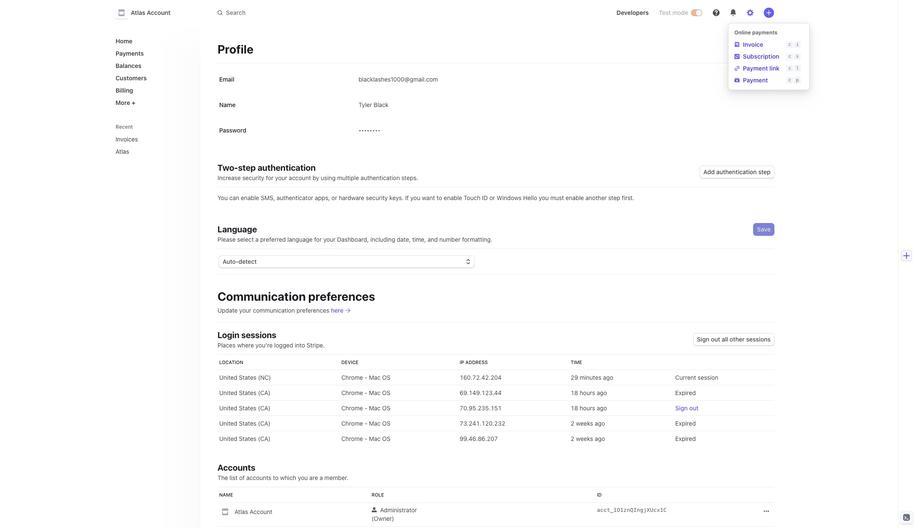 Task type: vqa. For each thing, say whether or not it's contained in the screenshot.
the leftmost SECURITY
yes



Task type: locate. For each thing, give the bounding box(es) containing it.
0 horizontal spatial id
[[482, 194, 488, 201]]

authentication inside "popup button"
[[716, 168, 757, 176]]

chrome for 99.46.86.207
[[341, 435, 363, 442]]

ago for 69.149.123.44
[[597, 389, 607, 396]]

4 chrome from the top
[[341, 420, 363, 427]]

sign for sign out
[[676, 405, 688, 412]]

authentication right add
[[716, 168, 757, 176]]

- for 99.46.86.207
[[365, 435, 367, 442]]

chrome        -        mac os for 69.149.123.44
[[341, 389, 391, 396]]

5 chrome        -        mac os from the top
[[341, 435, 391, 442]]

2 18 hours ago from the top
[[571, 405, 607, 412]]

5 chrome from the top
[[341, 435, 363, 442]]

chrome for 160.72.42.204
[[341, 374, 363, 381]]

a inside language please select a preferred language for your dashboard, including date, time, and number formatting.
[[255, 236, 259, 243]]

mac for 99.46.86.207
[[369, 435, 381, 442]]

security inside two-step authentication increase security for your account by using multiple authentication steps.
[[242, 174, 264, 181]]

0 horizontal spatial sessions
[[241, 330, 276, 340]]

search
[[226, 9, 246, 16]]

2 chrome        -        mac os from the top
[[341, 389, 391, 396]]

device
[[341, 360, 359, 365]]

invoices link
[[112, 132, 182, 146]]

subscription menu item
[[732, 51, 806, 62]]

authentication up keys.
[[361, 174, 400, 181]]

which
[[280, 474, 296, 481]]

1 vertical spatial atlas account
[[235, 508, 272, 515]]

99.46.86.207
[[460, 435, 498, 442]]

0 vertical spatial sign
[[697, 336, 710, 343]]

expired
[[676, 389, 696, 396], [676, 420, 696, 427], [676, 435, 696, 442]]

1 horizontal spatial or
[[490, 194, 495, 201]]

2 horizontal spatial enable
[[566, 194, 584, 201]]

1 os from the top
[[382, 374, 391, 381]]

for inside language please select a preferred language for your dashboard, including date, time, and number formatting.
[[314, 236, 322, 243]]

1 horizontal spatial atlas
[[131, 9, 145, 16]]

states
[[239, 374, 256, 381], [239, 389, 256, 396], [239, 405, 256, 412], [239, 420, 256, 427], [239, 435, 256, 442]]

(owner)
[[372, 515, 394, 522]]

core navigation links element
[[112, 34, 194, 110]]

1 states from the top
[[239, 374, 256, 381]]

help image
[[713, 9, 720, 16]]

1 horizontal spatial security
[[366, 194, 388, 201]]

1 chrome        -        mac os from the top
[[341, 374, 391, 381]]

1 horizontal spatial out
[[711, 336, 720, 343]]

1 horizontal spatial your
[[275, 174, 287, 181]]

1 (ca) from the top
[[258, 389, 271, 396]]

sessions up the you're
[[241, 330, 276, 340]]

you inside accounts the list of accounts to which you are a member.
[[298, 474, 308, 481]]

2 2 from the top
[[571, 435, 575, 442]]

location
[[219, 360, 243, 365]]

multiple
[[337, 174, 359, 181]]

1 vertical spatial to
[[273, 474, 279, 481]]

mac
[[369, 374, 381, 381], [369, 389, 381, 396], [369, 405, 381, 412], [369, 420, 381, 427], [369, 435, 381, 442]]

want
[[422, 194, 435, 201]]

are
[[309, 474, 318, 481]]

to right want
[[437, 194, 442, 201]]

0 vertical spatial weeks
[[576, 420, 593, 427]]

security right the increase
[[242, 174, 264, 181]]

0 horizontal spatial for
[[266, 174, 274, 181]]

enable right can
[[241, 194, 259, 201]]

1 name from the top
[[219, 101, 236, 108]]

1 chrome from the top
[[341, 374, 363, 381]]

united for 160.72.42.204
[[219, 374, 237, 381]]

online
[[735, 29, 751, 36]]

2 2 weeks ago from the top
[[571, 435, 605, 442]]

atlas account up home link
[[131, 9, 171, 16]]

0 horizontal spatial account
[[147, 9, 171, 16]]

1 2 weeks ago from the top
[[571, 420, 605, 427]]

sessions right the other
[[746, 336, 771, 343]]

sign left all
[[697, 336, 710, 343]]

2 - from the top
[[365, 389, 367, 396]]

0 vertical spatial security
[[242, 174, 264, 181]]

0 vertical spatial id
[[482, 194, 488, 201]]

2 vertical spatial atlas
[[235, 508, 248, 515]]

payments
[[116, 50, 144, 57]]

1 horizontal spatial step
[[608, 194, 620, 201]]

account up home link
[[147, 9, 171, 16]]

atlas account
[[131, 9, 171, 16], [235, 508, 272, 515]]

3 states from the top
[[239, 405, 256, 412]]

save
[[757, 226, 771, 233]]

out inside button
[[711, 336, 720, 343]]

sign inside button
[[697, 336, 710, 343]]

mac for 73.241.120.232
[[369, 420, 381, 427]]

4 chrome        -        mac os from the top
[[341, 420, 391, 427]]

language
[[218, 224, 257, 234]]

2 expired from the top
[[676, 420, 696, 427]]

c left p
[[789, 77, 791, 83]]

1 horizontal spatial enable
[[444, 194, 462, 201]]

must
[[551, 194, 564, 201]]

1 vertical spatial your
[[323, 236, 336, 243]]

3 mac from the top
[[369, 405, 381, 412]]

c inside 'menu item'
[[789, 42, 791, 47]]

- for 69.149.123.44
[[365, 389, 367, 396]]

sign for sign out all other sessions
[[697, 336, 710, 343]]

1 vertical spatial a
[[320, 474, 323, 481]]

to inside accounts the list of accounts to which you are a member.
[[273, 474, 279, 481]]

test mode
[[659, 9, 688, 16]]

4 united from the top
[[219, 420, 237, 427]]

blacklashes1000@gmail.com
[[359, 76, 438, 83]]

0 vertical spatial your
[[275, 174, 287, 181]]

2 united from the top
[[219, 389, 237, 396]]

1 2 from the top
[[571, 420, 575, 427]]

1 vertical spatial hours
[[580, 405, 595, 412]]

payment link menu item
[[732, 62, 806, 74]]

1 c from the top
[[789, 42, 791, 47]]

2 os from the top
[[382, 389, 391, 396]]

1 horizontal spatial a
[[320, 474, 323, 481]]

address
[[466, 360, 488, 365]]

1 vertical spatial weeks
[[576, 435, 593, 442]]

i
[[796, 42, 799, 47]]

1 horizontal spatial to
[[437, 194, 442, 201]]

name down email
[[219, 101, 236, 108]]

1 expired from the top
[[676, 389, 696, 396]]

0 vertical spatial to
[[437, 194, 442, 201]]

mac for 70.95.235.151
[[369, 405, 381, 412]]

os
[[382, 374, 391, 381], [382, 389, 391, 396], [382, 405, 391, 412], [382, 420, 391, 427], [382, 435, 391, 442]]

united states (ca) for 73.241.120.232
[[219, 420, 271, 427]]

id up acct_1o1znqingjxucx1c
[[597, 492, 602, 498]]

weeks for 99.46.86.207
[[576, 435, 593, 442]]

1 or from the left
[[332, 194, 337, 201]]

your right update
[[239, 307, 251, 314]]

1 horizontal spatial id
[[597, 492, 602, 498]]

atlas account inside button
[[131, 9, 171, 16]]

5 - from the top
[[365, 435, 367, 442]]

5 os from the top
[[382, 435, 391, 442]]

1 vertical spatial sign
[[676, 405, 688, 412]]

69.149.123.44
[[460, 389, 502, 396]]

preferred
[[260, 236, 286, 243]]

invoice
[[743, 41, 764, 48]]

payment down payment link link
[[743, 76, 768, 84]]

3 united from the top
[[219, 405, 237, 412]]

3 os from the top
[[382, 405, 391, 412]]

2 vertical spatial expired
[[676, 435, 696, 442]]

atlas up the home
[[131, 9, 145, 16]]

email
[[219, 76, 234, 83]]

more
[[116, 99, 130, 106]]

payments
[[752, 29, 778, 36]]

chrome for 69.149.123.44
[[341, 389, 363, 396]]

the
[[218, 474, 228, 481]]

2 horizontal spatial you
[[539, 194, 549, 201]]

out inside "button"
[[690, 405, 699, 412]]

developers link
[[613, 6, 652, 20]]

5 united from the top
[[219, 435, 237, 442]]

1 vertical spatial id
[[597, 492, 602, 498]]

0 vertical spatial out
[[711, 336, 720, 343]]

1 weeks from the top
[[576, 420, 593, 427]]

2 horizontal spatial your
[[323, 236, 336, 243]]

2 name from the top
[[219, 492, 233, 498]]

1 horizontal spatial sign
[[697, 336, 710, 343]]

1 vertical spatial 2
[[571, 435, 575, 442]]

name down the
[[219, 492, 233, 498]]

4 c from the top
[[789, 77, 791, 83]]

id
[[482, 194, 488, 201], [597, 492, 602, 498]]

enable right must
[[566, 194, 584, 201]]

0 vertical spatial a
[[255, 236, 259, 243]]

c
[[789, 42, 791, 47], [789, 54, 791, 59], [789, 65, 791, 71], [789, 77, 791, 83]]

0 vertical spatial payment
[[743, 65, 768, 72]]

0 vertical spatial atlas account
[[131, 9, 171, 16]]

or right apps,
[[332, 194, 337, 201]]

for inside two-step authentication increase security for your account by using multiple authentication steps.
[[266, 174, 274, 181]]

0 horizontal spatial security
[[242, 174, 264, 181]]

1 vertical spatial for
[[314, 236, 322, 243]]

2 (ca) from the top
[[258, 405, 271, 412]]

1 vertical spatial 2 weeks ago
[[571, 435, 605, 442]]

2 or from the left
[[490, 194, 495, 201]]

c for payment
[[789, 77, 791, 83]]

2 horizontal spatial step
[[759, 168, 771, 176]]

3 chrome        -        mac os from the top
[[341, 405, 391, 412]]

0 horizontal spatial out
[[690, 405, 699, 412]]

0 vertical spatial name
[[219, 101, 236, 108]]

1 united from the top
[[219, 374, 237, 381]]

3 expired from the top
[[676, 435, 696, 442]]

1 hours from the top
[[580, 389, 595, 396]]

1 vertical spatial payment
[[743, 76, 768, 84]]

c inside payment menu item
[[789, 77, 791, 83]]

for up "sms,"
[[266, 174, 274, 181]]

0 vertical spatial 2
[[571, 420, 575, 427]]

0 vertical spatial 2 weeks ago
[[571, 420, 605, 427]]

73.241.120.232
[[460, 420, 505, 427]]

(nc)
[[258, 374, 271, 381]]

1 18 from the top
[[571, 389, 578, 396]]

weeks
[[576, 420, 593, 427], [576, 435, 593, 442]]

0 vertical spatial 18 hours ago
[[571, 389, 607, 396]]

2 weeks ago for 99.46.86.207
[[571, 435, 605, 442]]

0 horizontal spatial step
[[238, 163, 256, 173]]

chrome for 70.95.235.151
[[341, 405, 363, 412]]

0 vertical spatial expired
[[676, 389, 696, 396]]

a right select
[[255, 236, 259, 243]]

Search text field
[[212, 5, 452, 21]]

0 horizontal spatial enable
[[241, 194, 259, 201]]

2 states from the top
[[239, 389, 256, 396]]

states for 69.149.123.44
[[239, 389, 256, 396]]

payment inside menu item
[[743, 65, 768, 72]]

3 (ca) from the top
[[258, 420, 271, 427]]

2 payment from the top
[[743, 76, 768, 84]]

c inside menu item
[[789, 54, 791, 59]]

1 vertical spatial 18
[[571, 405, 578, 412]]

or left windows at the top of the page
[[490, 194, 495, 201]]

2 18 from the top
[[571, 405, 578, 412]]

recent element
[[107, 132, 201, 159]]

online payments group
[[730, 39, 808, 86]]

chrome for 73.241.120.232
[[341, 420, 363, 427]]

1 vertical spatial account
[[250, 508, 272, 515]]

1 horizontal spatial for
[[314, 236, 322, 243]]

0 horizontal spatial atlas account
[[131, 9, 171, 16]]

out for sign out
[[690, 405, 699, 412]]

18
[[571, 389, 578, 396], [571, 405, 578, 412]]

step inside "popup button"
[[759, 168, 771, 176]]

0 horizontal spatial sign
[[676, 405, 688, 412]]

or
[[332, 194, 337, 201], [490, 194, 495, 201]]

sign out all other sessions button
[[694, 334, 774, 345]]

0 horizontal spatial authentication
[[258, 163, 316, 173]]

apps,
[[315, 194, 330, 201]]

security left keys.
[[366, 194, 388, 201]]

3 united states (ca) from the top
[[219, 420, 271, 427]]

18 for 69.149.123.44
[[571, 389, 578, 396]]

sessions inside button
[[746, 336, 771, 343]]

auto-detect button
[[219, 256, 474, 268]]

0 horizontal spatial to
[[273, 474, 279, 481]]

svg image
[[764, 509, 769, 514]]

4 (ca) from the top
[[258, 435, 271, 442]]

united states (ca) for 70.95.235.151
[[219, 405, 271, 412]]

c left i
[[789, 42, 791, 47]]

united for 69.149.123.44
[[219, 389, 237, 396]]

0 horizontal spatial a
[[255, 236, 259, 243]]

5 mac from the top
[[369, 435, 381, 442]]

please
[[218, 236, 236, 243]]

chrome        -        mac os for 73.241.120.232
[[341, 420, 391, 427]]

member.
[[325, 474, 349, 481]]

atlas link
[[112, 144, 182, 159]]

for
[[266, 174, 274, 181], [314, 236, 322, 243]]

5 states from the top
[[239, 435, 256, 442]]

atlas down of
[[235, 508, 248, 515]]

online payments
[[735, 29, 778, 36]]

sms,
[[261, 194, 275, 201]]

18 hours ago for 69.149.123.44
[[571, 389, 607, 396]]

authenticator
[[277, 194, 313, 201]]

united for 99.46.86.207
[[219, 435, 237, 442]]

administrator
[[380, 507, 417, 514]]

3 c from the top
[[789, 65, 791, 71]]

out left all
[[711, 336, 720, 343]]

4 states from the top
[[239, 420, 256, 427]]

payment down subscription link
[[743, 65, 768, 72]]

your left the dashboard,
[[323, 236, 336, 243]]

2 weeks ago for 73.241.120.232
[[571, 420, 605, 427]]

1 vertical spatial atlas
[[116, 148, 129, 155]]

1 horizontal spatial sessions
[[746, 336, 771, 343]]

language
[[288, 236, 313, 243]]

name for tyler black
[[219, 101, 236, 108]]

out down current session
[[690, 405, 699, 412]]

1 18 hours ago from the top
[[571, 389, 607, 396]]

atlas down invoices
[[116, 148, 129, 155]]

2 horizontal spatial authentication
[[716, 168, 757, 176]]

os for 70.95.235.151
[[382, 405, 391, 412]]

you left are
[[298, 474, 308, 481]]

2 chrome from the top
[[341, 389, 363, 396]]

0 horizontal spatial or
[[332, 194, 337, 201]]

ago
[[603, 374, 613, 381], [597, 389, 607, 396], [597, 405, 607, 412], [595, 420, 605, 427], [595, 435, 605, 442]]

atlas account down "accounts"
[[235, 508, 272, 515]]

2 for 73.241.120.232
[[571, 420, 575, 427]]

0 horizontal spatial your
[[239, 307, 251, 314]]

payment inside menu item
[[743, 76, 768, 84]]

dashboard,
[[337, 236, 369, 243]]

your left account
[[275, 174, 287, 181]]

0 vertical spatial account
[[147, 9, 171, 16]]

payment for payment link
[[743, 65, 768, 72]]

1 payment from the top
[[743, 65, 768, 72]]

ago for 73.241.120.232
[[595, 420, 605, 427]]

for right language
[[314, 236, 322, 243]]

0 horizontal spatial you
[[298, 474, 308, 481]]

2 mac from the top
[[369, 389, 381, 396]]

4 - from the top
[[365, 420, 367, 427]]

you left must
[[539, 194, 549, 201]]

profile
[[218, 42, 254, 56]]

3 enable from the left
[[566, 194, 584, 201]]

recent navigation links element
[[107, 120, 201, 159]]

account down "accounts"
[[250, 508, 272, 515]]

1 vertical spatial name
[[219, 492, 233, 498]]

2 hours from the top
[[580, 405, 595, 412]]

(ca)
[[258, 389, 271, 396], [258, 405, 271, 412], [258, 420, 271, 427], [258, 435, 271, 442]]

1 united states (ca) from the top
[[219, 389, 271, 396]]

c left l
[[789, 65, 791, 71]]

enable left touch
[[444, 194, 462, 201]]

united states (nc)
[[219, 374, 271, 381]]

a right are
[[320, 474, 323, 481]]

you're
[[256, 342, 273, 349]]

role
[[372, 492, 384, 498]]

sign down current
[[676, 405, 688, 412]]

- for 73.241.120.232
[[365, 420, 367, 427]]

1 mac from the top
[[369, 374, 381, 381]]

authentication up account
[[258, 163, 316, 173]]

add authentication step button
[[700, 166, 774, 178]]

1 horizontal spatial you
[[411, 194, 420, 201]]

3 chrome from the top
[[341, 405, 363, 412]]

to left which
[[273, 474, 279, 481]]

ago for 99.46.86.207
[[595, 435, 605, 442]]

id right touch
[[482, 194, 488, 201]]

sign inside "button"
[[676, 405, 688, 412]]

hours
[[580, 389, 595, 396], [580, 405, 595, 412]]

communication
[[253, 307, 295, 314]]

step
[[238, 163, 256, 173], [759, 168, 771, 176], [608, 194, 620, 201]]

list
[[230, 474, 238, 481]]

c left s
[[789, 54, 791, 59]]

united states (ca) for 99.46.86.207
[[219, 435, 271, 442]]

2 c from the top
[[789, 54, 791, 59]]

+
[[132, 99, 136, 106]]

4 united states (ca) from the top
[[219, 435, 271, 442]]

4 mac from the top
[[369, 420, 381, 427]]

4 os from the top
[[382, 420, 391, 427]]

c inside "payment link" menu item
[[789, 65, 791, 71]]

0 vertical spatial for
[[266, 174, 274, 181]]

preferences up here link
[[308, 289, 375, 303]]

0 vertical spatial hours
[[580, 389, 595, 396]]

1 vertical spatial 18 hours ago
[[571, 405, 607, 412]]

0 vertical spatial atlas
[[131, 9, 145, 16]]

3 - from the top
[[365, 405, 367, 412]]

0 vertical spatial 18
[[571, 389, 578, 396]]

if
[[405, 194, 409, 201]]

edit
[[751, 45, 762, 52]]

1 vertical spatial out
[[690, 405, 699, 412]]

time,
[[412, 236, 426, 243]]

save button
[[754, 224, 774, 236]]

preferences down the communication preferences
[[297, 307, 329, 314]]

settings image
[[747, 9, 754, 16]]

test
[[659, 9, 671, 16]]

2 weeks from the top
[[576, 435, 593, 442]]

2 united states (ca) from the top
[[219, 405, 271, 412]]

chrome        -        mac os for 160.72.42.204
[[341, 374, 391, 381]]

acct_1o1znqingjxucx1c
[[597, 507, 667, 513]]

invoice menu item
[[732, 39, 806, 51]]

you right if on the left of the page
[[411, 194, 420, 201]]

first.
[[622, 194, 635, 201]]

1 vertical spatial expired
[[676, 420, 696, 427]]

1 - from the top
[[365, 374, 367, 381]]

hours for 70.95.235.151
[[580, 405, 595, 412]]

0 horizontal spatial atlas
[[116, 148, 129, 155]]

date,
[[397, 236, 411, 243]]



Task type: describe. For each thing, give the bounding box(es) containing it.
auto-detect
[[223, 258, 257, 265]]

chrome        -        mac os for 99.46.86.207
[[341, 435, 391, 442]]

add authentication step
[[704, 168, 771, 176]]

18 hours ago for 70.95.235.151
[[571, 405, 607, 412]]

mode
[[673, 9, 688, 16]]

atlas account button
[[116, 7, 179, 19]]

detect
[[239, 258, 257, 265]]

2 for 99.46.86.207
[[571, 435, 575, 442]]

ago for 160.72.42.204
[[603, 374, 613, 381]]

weeks for 73.241.120.232
[[576, 420, 593, 427]]

- for 160.72.42.204
[[365, 374, 367, 381]]

including
[[370, 236, 395, 243]]

160.72.42.204
[[460, 374, 502, 381]]

united for 73.241.120.232
[[219, 420, 237, 427]]

0 vertical spatial preferences
[[308, 289, 375, 303]]

touch
[[464, 194, 481, 201]]

payment menu item
[[732, 74, 806, 86]]

billing
[[116, 87, 133, 94]]

login
[[218, 330, 240, 340]]

logged
[[274, 342, 293, 349]]

2 horizontal spatial atlas
[[235, 508, 248, 515]]

name for role
[[219, 492, 233, 498]]

tyler
[[359, 101, 372, 108]]

keys.
[[390, 194, 404, 201]]

1 enable from the left
[[241, 194, 259, 201]]

1 horizontal spatial atlas account
[[235, 508, 272, 515]]

atlas inside recent "element"
[[116, 148, 129, 155]]

communication preferences
[[218, 289, 375, 303]]

mac for 160.72.42.204
[[369, 374, 381, 381]]

sessions inside login sessions places where you're logged into stripe.
[[241, 330, 276, 340]]

select
[[237, 236, 254, 243]]

all
[[722, 336, 728, 343]]

sign out all other sessions
[[697, 336, 771, 343]]

states for 99.46.86.207
[[239, 435, 256, 442]]

a inside accounts the list of accounts to which you are a member.
[[320, 474, 323, 481]]

developers
[[617, 9, 649, 16]]

ip address
[[460, 360, 488, 365]]

by
[[313, 174, 319, 181]]

here link
[[331, 306, 350, 315]]

subscription
[[743, 53, 780, 60]]

ip
[[460, 360, 464, 365]]

out for sign out all other sessions
[[711, 336, 720, 343]]

your inside language please select a preferred language for your dashboard, including date, time, and number formatting.
[[323, 236, 336, 243]]

and
[[428, 236, 438, 243]]

tyler black
[[359, 101, 389, 108]]

states for 70.95.235.151
[[239, 405, 256, 412]]

language please select a preferred language for your dashboard, including date, time, and number formatting.
[[218, 224, 493, 243]]

step inside two-step authentication increase security for your account by using multiple authentication steps.
[[238, 163, 256, 173]]

l
[[796, 65, 799, 71]]

your inside two-step authentication increase security for your account by using multiple authentication steps.
[[275, 174, 287, 181]]

accounts
[[218, 463, 255, 473]]

payment link
[[743, 65, 780, 72]]

into
[[295, 342, 305, 349]]

s
[[796, 54, 799, 59]]

2 vertical spatial your
[[239, 307, 251, 314]]

c for invoice
[[789, 42, 791, 47]]

expired for 99.46.86.207
[[676, 435, 696, 442]]

os for 73.241.120.232
[[382, 420, 391, 427]]

ago for 70.95.235.151
[[597, 405, 607, 412]]

- for 70.95.235.151
[[365, 405, 367, 412]]

atlas inside button
[[131, 9, 145, 16]]

session
[[698, 374, 719, 381]]

two-
[[218, 163, 238, 173]]

hours for 69.149.123.44
[[580, 389, 595, 396]]

of
[[239, 474, 245, 481]]

balances
[[116, 62, 141, 69]]

29
[[571, 374, 578, 381]]

edit button
[[748, 42, 774, 54]]

using
[[321, 174, 336, 181]]

password
[[219, 127, 246, 134]]

current session
[[676, 374, 719, 381]]

login sessions places where you're logged into stripe.
[[218, 330, 325, 349]]

(ca) for 69.149.123.44
[[258, 389, 271, 396]]

add
[[704, 168, 715, 176]]

mac for 69.149.123.44
[[369, 389, 381, 396]]

auto-
[[223, 258, 239, 265]]

expired for 69.149.123.44
[[676, 389, 696, 396]]

another
[[586, 194, 607, 201]]

recent
[[116, 124, 133, 130]]

os for 69.149.123.44
[[382, 389, 391, 396]]

1 vertical spatial preferences
[[297, 307, 329, 314]]

payment link link
[[735, 64, 780, 73]]

os for 99.46.86.207
[[382, 435, 391, 442]]

1 horizontal spatial authentication
[[361, 174, 400, 181]]

two-step authentication increase security for your account by using multiple authentication steps.
[[218, 163, 418, 181]]

hello
[[523, 194, 537, 201]]

p
[[796, 77, 799, 83]]

billing link
[[112, 83, 194, 97]]

steps.
[[402, 174, 418, 181]]

update your communication preferences
[[218, 307, 331, 314]]

1 vertical spatial security
[[366, 194, 388, 201]]

customers link
[[112, 71, 194, 85]]

hardware
[[339, 194, 364, 201]]

united for 70.95.235.151
[[219, 405, 237, 412]]

home
[[116, 37, 132, 45]]

account inside button
[[147, 9, 171, 16]]

windows
[[497, 194, 522, 201]]

communication
[[218, 289, 306, 303]]

(ca) for 73.241.120.232
[[258, 420, 271, 427]]

black
[[374, 101, 389, 108]]

link
[[770, 65, 780, 72]]

current
[[676, 374, 696, 381]]

payment for payment
[[743, 76, 768, 84]]

formatting.
[[462, 236, 493, 243]]

update
[[218, 307, 238, 314]]

18 for 70.95.235.151
[[571, 405, 578, 412]]

united states (ca) for 69.149.123.44
[[219, 389, 271, 396]]

more +
[[116, 99, 136, 106]]

account
[[289, 174, 311, 181]]

c for subscription
[[789, 54, 791, 59]]

1 horizontal spatial account
[[250, 508, 272, 515]]

time
[[571, 360, 582, 365]]

2 enable from the left
[[444, 194, 462, 201]]

c for payment link
[[789, 65, 791, 71]]

number
[[440, 236, 461, 243]]

states for 160.72.42.204
[[239, 374, 256, 381]]

states for 73.241.120.232
[[239, 420, 256, 427]]

os for 160.72.42.204
[[382, 374, 391, 381]]

(ca) for 99.46.86.207
[[258, 435, 271, 442]]

Search search field
[[212, 5, 452, 21]]

(ca) for 70.95.235.151
[[258, 405, 271, 412]]

expired for 73.241.120.232
[[676, 420, 696, 427]]

chrome        -        mac os for 70.95.235.151
[[341, 405, 391, 412]]



